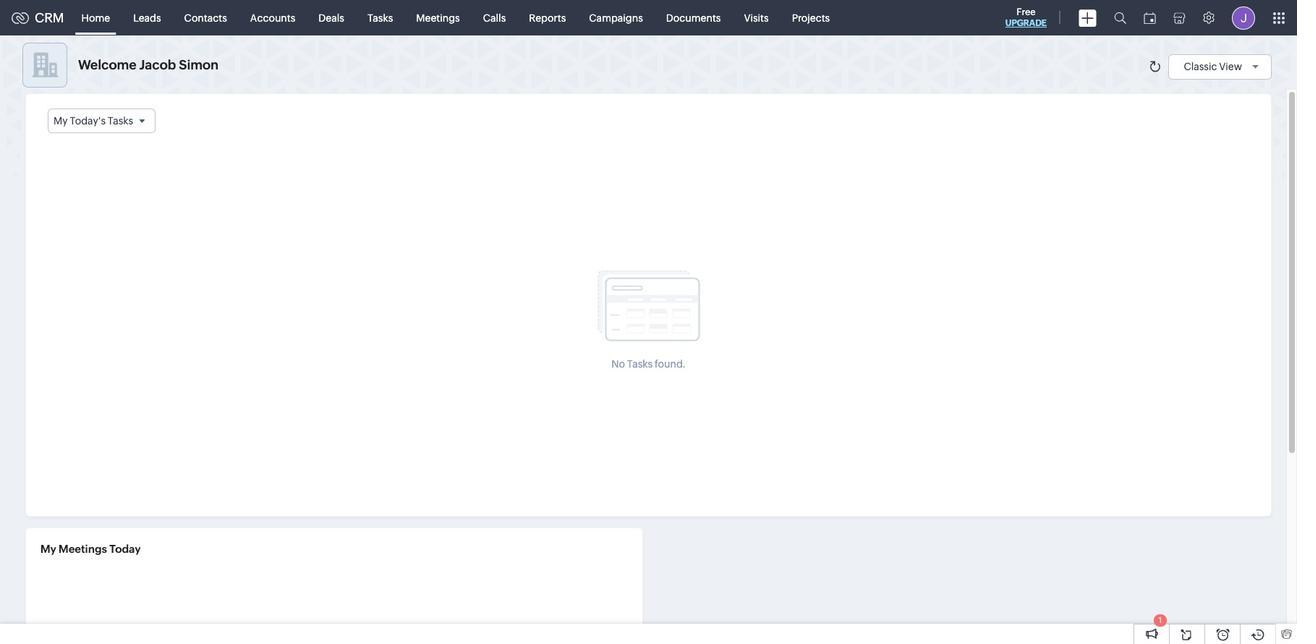 Task type: vqa. For each thing, say whether or not it's contained in the screenshot.
SEARCH text box
no



Task type: locate. For each thing, give the bounding box(es) containing it.
classic
[[1184, 60, 1218, 72]]

simon
[[179, 57, 219, 72]]

My Today's Tasks field
[[48, 109, 156, 133]]

no tasks found.
[[612, 358, 686, 369]]

no
[[612, 358, 625, 369]]

0 vertical spatial tasks
[[368, 12, 393, 24]]

view
[[1220, 60, 1243, 72]]

jacob
[[139, 57, 176, 72]]

contacts
[[184, 12, 227, 24]]

tasks
[[368, 12, 393, 24], [108, 115, 133, 127], [627, 358, 653, 369]]

contacts link
[[173, 0, 239, 35]]

classic view link
[[1184, 60, 1264, 72]]

calls
[[483, 12, 506, 24]]

0 vertical spatial my
[[54, 115, 68, 127]]

tasks right today's
[[108, 115, 133, 127]]

upgrade
[[1006, 18, 1047, 28]]

2 horizontal spatial tasks
[[627, 358, 653, 369]]

0 horizontal spatial meetings
[[59, 543, 107, 555]]

deals
[[319, 12, 344, 24]]

meetings left today in the bottom of the page
[[59, 543, 107, 555]]

home
[[81, 12, 110, 24]]

accounts link
[[239, 0, 307, 35]]

today
[[109, 543, 141, 555]]

crm link
[[12, 10, 64, 25]]

my
[[54, 115, 68, 127], [41, 543, 56, 555]]

0 vertical spatial meetings
[[416, 12, 460, 24]]

today's
[[70, 115, 106, 127]]

welcome
[[78, 57, 137, 72]]

my inside field
[[54, 115, 68, 127]]

meetings left calls
[[416, 12, 460, 24]]

tasks inside field
[[108, 115, 133, 127]]

logo image
[[12, 12, 29, 24]]

0 horizontal spatial tasks
[[108, 115, 133, 127]]

2 vertical spatial tasks
[[627, 358, 653, 369]]

1 horizontal spatial tasks
[[368, 12, 393, 24]]

accounts
[[250, 12, 296, 24]]

meetings link
[[405, 0, 472, 35]]

projects link
[[781, 0, 842, 35]]

1 horizontal spatial meetings
[[416, 12, 460, 24]]

create menu element
[[1070, 0, 1106, 35]]

classic view
[[1184, 60, 1243, 72]]

my for my today's tasks
[[54, 115, 68, 127]]

1 vertical spatial tasks
[[108, 115, 133, 127]]

tasks link
[[356, 0, 405, 35]]

crm
[[35, 10, 64, 25]]

tasks right no
[[627, 358, 653, 369]]

visits link
[[733, 0, 781, 35]]

campaigns
[[589, 12, 643, 24]]

tasks right deals
[[368, 12, 393, 24]]

1 vertical spatial my
[[41, 543, 56, 555]]

meetings
[[416, 12, 460, 24], [59, 543, 107, 555]]



Task type: describe. For each thing, give the bounding box(es) containing it.
1
[[1159, 616, 1162, 625]]

campaigns link
[[578, 0, 655, 35]]

visits
[[744, 12, 769, 24]]

create menu image
[[1079, 9, 1097, 26]]

my for my meetings today
[[41, 543, 56, 555]]

found.
[[655, 358, 686, 369]]

search element
[[1106, 0, 1136, 35]]

calls link
[[472, 0, 518, 35]]

free
[[1017, 7, 1036, 17]]

profile element
[[1224, 0, 1264, 35]]

welcome jacob simon
[[78, 57, 219, 72]]

search image
[[1115, 12, 1127, 24]]

reports link
[[518, 0, 578, 35]]

calendar image
[[1144, 12, 1156, 24]]

profile image
[[1232, 6, 1256, 29]]

my meetings today
[[41, 543, 141, 555]]

free upgrade
[[1006, 7, 1047, 28]]

1 vertical spatial meetings
[[59, 543, 107, 555]]

my today's tasks
[[54, 115, 133, 127]]

leads link
[[122, 0, 173, 35]]

projects
[[792, 12, 830, 24]]

documents
[[666, 12, 721, 24]]

home link
[[70, 0, 122, 35]]

deals link
[[307, 0, 356, 35]]

reports
[[529, 12, 566, 24]]

documents link
[[655, 0, 733, 35]]

leads
[[133, 12, 161, 24]]



